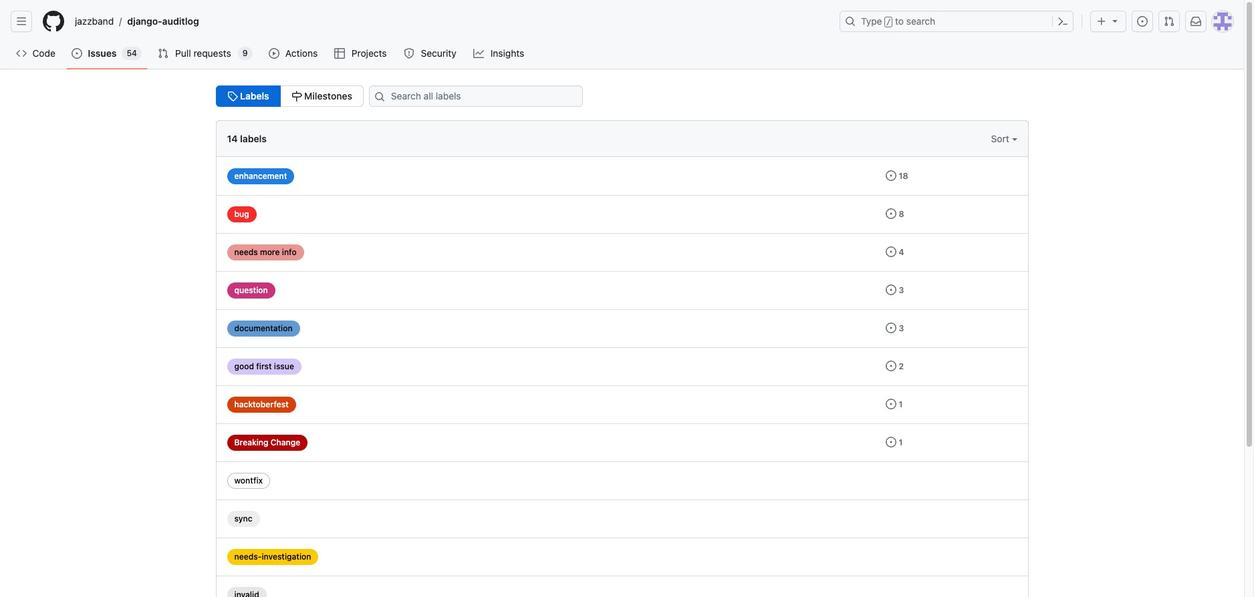 Task type: vqa. For each thing, say whether or not it's contained in the screenshot.
book image
no



Task type: locate. For each thing, give the bounding box(es) containing it.
enhancement link
[[227, 168, 294, 185]]

list
[[70, 11, 832, 32]]

issue opened image
[[885, 170, 896, 181], [885, 209, 896, 219], [885, 285, 896, 295], [885, 323, 896, 334], [885, 361, 896, 372], [885, 399, 896, 410]]

3 down 4
[[899, 285, 904, 295]]

6 issue opened image from the top
[[885, 399, 896, 410]]

security link
[[398, 43, 463, 64]]

18 link
[[885, 170, 908, 181]]

django-
[[127, 15, 162, 27]]

issue opened image left 2
[[885, 361, 896, 372]]

graph image
[[473, 48, 484, 59]]

None search field
[[364, 86, 599, 107]]

issue opened image up '2' link
[[885, 323, 896, 334]]

14 labels
[[227, 133, 267, 144]]

pull
[[175, 47, 191, 59]]

3 link down the 4 link
[[885, 285, 904, 295]]

good first issue link
[[227, 359, 301, 375]]

milestones link
[[280, 86, 364, 107]]

1 issue opened image from the top
[[885, 170, 896, 181]]

enhancement
[[234, 171, 287, 181]]

wontfix link
[[227, 473, 270, 489]]

investigation
[[262, 552, 311, 562]]

1 3 from the top
[[899, 285, 904, 295]]

2 3 link from the top
[[885, 323, 904, 334]]

sync
[[234, 514, 252, 524]]

issue element
[[216, 86, 364, 107]]

/ for jazzband
[[119, 16, 122, 27]]

pull requests
[[175, 47, 231, 59]]

type / to search
[[861, 15, 935, 27]]

/
[[119, 16, 122, 27], [886, 17, 891, 27]]

documentation
[[234, 324, 293, 334]]

more
[[260, 247, 280, 257]]

1 3 link from the top
[[885, 285, 904, 295]]

3 up 2
[[899, 324, 904, 334]]

good first issue
[[234, 362, 294, 372]]

1 1 link from the top
[[885, 399, 903, 410]]

breaking
[[234, 438, 268, 448]]

2 3 from the top
[[899, 324, 904, 334]]

issue opened image for question
[[885, 285, 896, 295]]

0 horizontal spatial /
[[119, 16, 122, 27]]

0 vertical spatial 3
[[899, 285, 904, 295]]

1 for breaking change
[[899, 438, 903, 448]]

breaking change
[[234, 438, 300, 448]]

needs
[[234, 247, 258, 257]]

/ inside jazzband / django-auditlog
[[119, 16, 122, 27]]

4
[[899, 247, 904, 257]]

1 vertical spatial 1
[[899, 438, 903, 448]]

issue opened image for documentation
[[885, 323, 896, 334]]

issue opened image down the 4 link
[[885, 285, 896, 295]]

18
[[899, 171, 908, 181]]

3 for question
[[899, 285, 904, 295]]

issue opened image left 8
[[885, 209, 896, 219]]

/ left django-
[[119, 16, 122, 27]]

2 1 from the top
[[899, 438, 903, 448]]

2 issue opened image from the top
[[885, 209, 896, 219]]

4 issue opened image from the top
[[885, 323, 896, 334]]

jazzband link
[[70, 11, 119, 32]]

needs more info link
[[227, 245, 304, 261]]

5 issue opened image from the top
[[885, 361, 896, 372]]

labels
[[238, 90, 269, 102]]

1 link
[[885, 399, 903, 410], [885, 437, 903, 448]]

/ left to
[[886, 17, 891, 27]]

code link
[[11, 43, 61, 64]]

1 horizontal spatial /
[[886, 17, 891, 27]]

3
[[899, 285, 904, 295], [899, 324, 904, 334]]

1 1 from the top
[[899, 400, 903, 410]]

needs more info
[[234, 247, 297, 257]]

3 link up '2' link
[[885, 323, 904, 334]]

2 1 link from the top
[[885, 437, 903, 448]]

/ inside type / to search
[[886, 17, 891, 27]]

documentation link
[[227, 321, 300, 337]]

1 vertical spatial 3
[[899, 324, 904, 334]]

question link
[[227, 283, 275, 299]]

1 vertical spatial 1 link
[[885, 437, 903, 448]]

0 vertical spatial 1
[[899, 400, 903, 410]]

0 vertical spatial 1 link
[[885, 399, 903, 410]]

54
[[127, 48, 137, 58]]

search image
[[374, 92, 385, 102]]

plus image
[[1096, 16, 1107, 27]]

1 vertical spatial 3 link
[[885, 323, 904, 334]]

issue opened image left 18
[[885, 170, 896, 181]]

issue opened image down '2' link
[[885, 399, 896, 410]]

git pull request image
[[1164, 16, 1175, 27]]

sync link
[[227, 511, 260, 527]]

3 link for documentation
[[885, 323, 904, 334]]

milestone image
[[291, 91, 302, 102]]

1
[[899, 400, 903, 410], [899, 438, 903, 448]]

3 issue opened image from the top
[[885, 285, 896, 295]]

3 link
[[885, 285, 904, 295], [885, 323, 904, 334]]

issue opened image
[[1137, 16, 1148, 27], [72, 48, 82, 59], [885, 247, 896, 257], [885, 437, 896, 448]]

sort button
[[991, 132, 1017, 146]]

triangle down image
[[1110, 15, 1120, 26]]

milestones
[[302, 90, 352, 102]]

0 vertical spatial 3 link
[[885, 285, 904, 295]]

notifications image
[[1191, 16, 1201, 27]]

projects
[[352, 47, 387, 59]]



Task type: describe. For each thing, give the bounding box(es) containing it.
security
[[421, 47, 456, 59]]

hacktoberfest link
[[227, 397, 296, 413]]

issue
[[274, 362, 294, 372]]

issue opened image for hacktoberfest
[[885, 399, 896, 410]]

first
[[256, 362, 272, 372]]

jazzband
[[75, 15, 114, 27]]

insights
[[491, 47, 524, 59]]

django-auditlog link
[[122, 11, 204, 32]]

git pull request image
[[158, 48, 168, 59]]

3 link for question
[[885, 285, 904, 295]]

projects link
[[329, 43, 393, 64]]

3 for documentation
[[899, 324, 904, 334]]

2
[[899, 362, 904, 372]]

good
[[234, 362, 254, 372]]

insights link
[[468, 43, 531, 64]]

question
[[234, 285, 268, 295]]

/ for type
[[886, 17, 891, 27]]

14
[[227, 133, 238, 144]]

1 link for breaking change
[[885, 437, 903, 448]]

bug link
[[227, 207, 257, 223]]

1 link for hacktoberfest
[[885, 399, 903, 410]]

auditlog
[[162, 15, 199, 27]]

requests
[[194, 47, 231, 59]]

actions
[[285, 47, 318, 59]]

info
[[282, 247, 297, 257]]

code image
[[16, 48, 27, 59]]

8 link
[[885, 209, 904, 219]]

Search all labels text field
[[369, 86, 583, 107]]

homepage image
[[43, 11, 64, 32]]

wontfix
[[234, 476, 263, 486]]

bug
[[234, 209, 249, 219]]

labels link
[[216, 86, 280, 107]]

command palette image
[[1058, 16, 1068, 27]]

issues
[[88, 47, 117, 59]]

labels
[[240, 133, 267, 144]]

play image
[[268, 48, 279, 59]]

tag image
[[227, 91, 238, 102]]

Labels search field
[[369, 86, 583, 107]]

4 link
[[885, 247, 904, 257]]

9
[[243, 48, 248, 58]]

hacktoberfest
[[234, 400, 289, 410]]

2 link
[[885, 361, 904, 372]]

shield image
[[404, 48, 414, 59]]

issue opened image for good first issue
[[885, 361, 896, 372]]

jazzband / django-auditlog
[[75, 15, 199, 27]]

change
[[271, 438, 300, 448]]

code
[[32, 47, 55, 59]]

needs-investigation
[[234, 552, 311, 562]]

1 for hacktoberfest
[[899, 400, 903, 410]]

sort
[[991, 133, 1012, 144]]

issue opened image for enhancement
[[885, 170, 896, 181]]

needs-
[[234, 552, 262, 562]]

type
[[861, 15, 882, 27]]

actions link
[[263, 43, 324, 64]]

to
[[895, 15, 904, 27]]

8
[[899, 209, 904, 219]]

list containing jazzband
[[70, 11, 832, 32]]

table image
[[335, 48, 345, 59]]

search
[[906, 15, 935, 27]]

needs-investigation link
[[227, 549, 319, 566]]

breaking change link
[[227, 435, 308, 451]]

issue opened image for bug
[[885, 209, 896, 219]]



